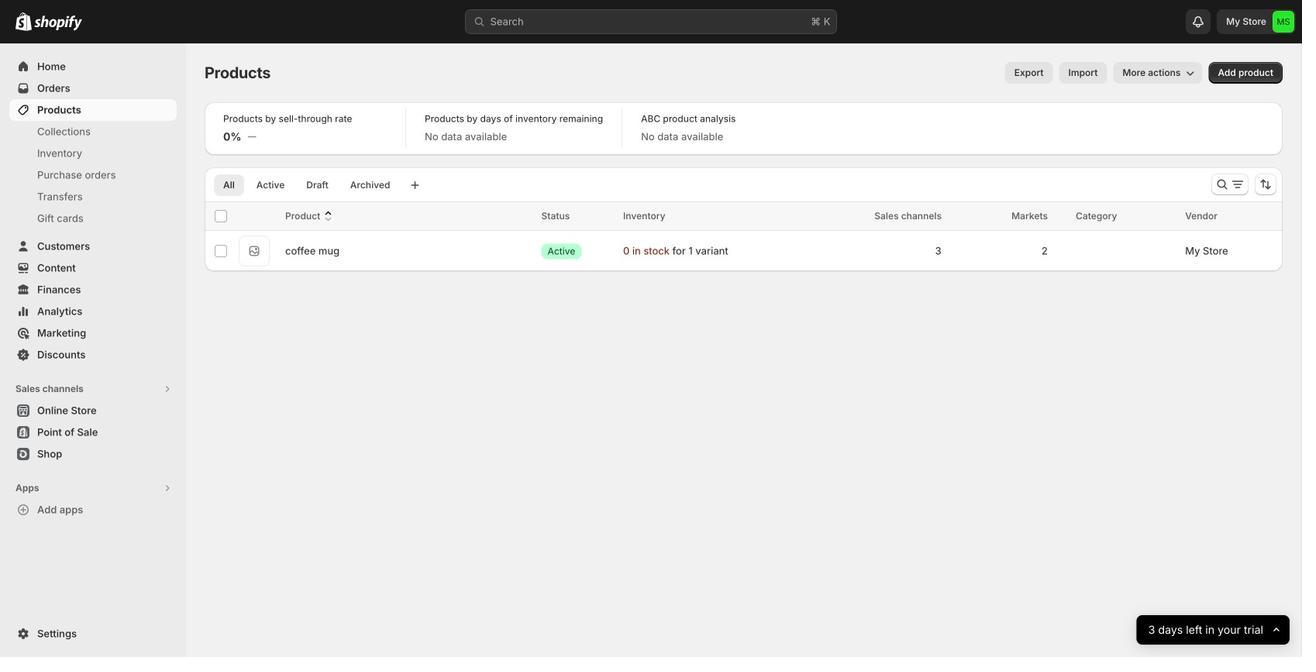 Task type: describe. For each thing, give the bounding box(es) containing it.
0 horizontal spatial shopify image
[[16, 12, 32, 31]]



Task type: locate. For each thing, give the bounding box(es) containing it.
my store image
[[1273, 11, 1295, 33]]

1 horizontal spatial shopify image
[[34, 15, 82, 31]]

tab list
[[211, 174, 403, 196]]

shopify image
[[16, 12, 32, 31], [34, 15, 82, 31]]



